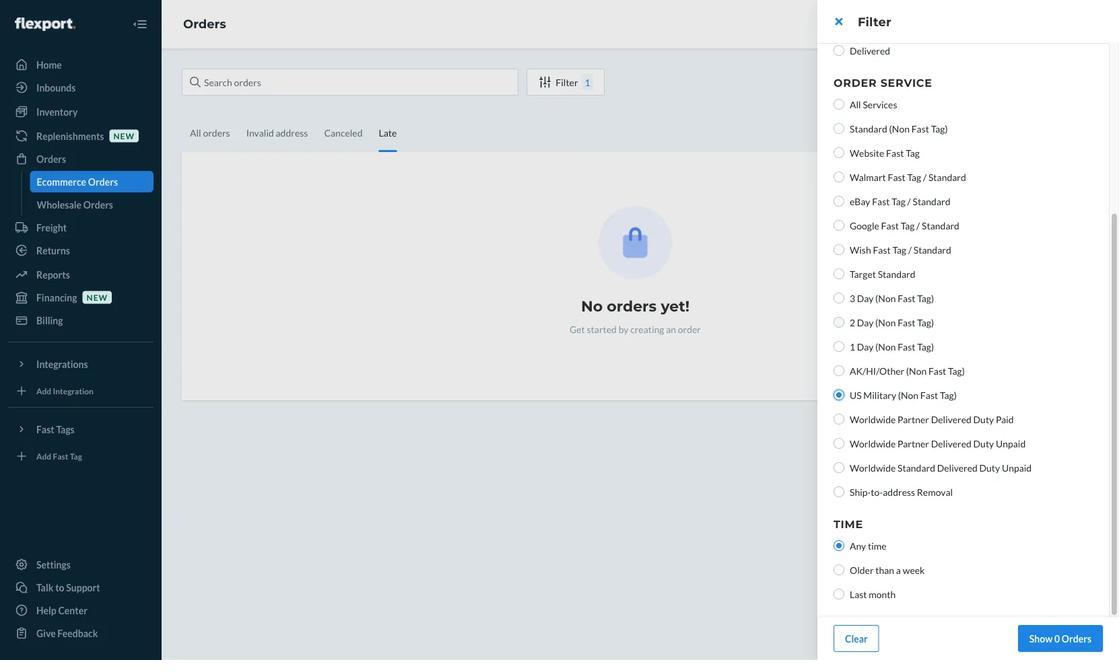 Task type: locate. For each thing, give the bounding box(es) containing it.
tag) for us military (non fast tag)
[[940, 390, 957, 401]]

0 vertical spatial day
[[857, 293, 874, 304]]

day right 2
[[857, 317, 874, 328]]

1 day from the top
[[857, 293, 874, 304]]

3 worldwide from the top
[[850, 462, 896, 474]]

1
[[850, 341, 855, 353]]

time
[[834, 518, 863, 531]]

day for 2
[[857, 317, 874, 328]]

fast
[[912, 123, 929, 134], [886, 147, 904, 159], [888, 171, 906, 183], [872, 196, 890, 207], [881, 220, 899, 231], [873, 244, 891, 256], [898, 293, 915, 304], [898, 317, 915, 328], [898, 341, 915, 353], [929, 365, 946, 377], [920, 390, 938, 401]]

tag up google fast tag / standard
[[892, 196, 906, 207]]

1 worldwide from the top
[[850, 414, 896, 425]]

1 partner from the top
[[898, 414, 929, 425]]

standard
[[850, 123, 887, 134], [929, 171, 966, 183], [913, 196, 950, 207], [922, 220, 960, 231], [914, 244, 951, 256], [878, 268, 916, 280], [898, 462, 935, 474]]

address
[[883, 487, 915, 498]]

(non down 3 day (non fast tag)
[[875, 317, 896, 328]]

/
[[923, 171, 927, 183], [907, 196, 911, 207], [917, 220, 920, 231], [908, 244, 912, 256]]

(non for 3
[[875, 293, 896, 304]]

partner for worldwide partner delivered duty unpaid
[[898, 438, 929, 449]]

unpaid
[[996, 438, 1026, 449], [1002, 462, 1032, 474]]

delivered
[[850, 45, 890, 56], [931, 414, 972, 425], [931, 438, 972, 449], [937, 462, 978, 474]]

website
[[850, 147, 884, 159]]

standard (non fast tag)
[[850, 123, 948, 134]]

any time
[[850, 540, 887, 552]]

2 vertical spatial duty
[[979, 462, 1000, 474]]

delivered down worldwide partner delivered duty unpaid
[[937, 462, 978, 474]]

google fast tag / standard
[[850, 220, 960, 231]]

delivered up worldwide standard delivered duty unpaid
[[931, 438, 972, 449]]

1 vertical spatial day
[[857, 317, 874, 328]]

3 day from the top
[[857, 341, 874, 353]]

duty for worldwide standard delivered duty unpaid
[[979, 462, 1000, 474]]

clear button
[[834, 626, 879, 653]]

duty
[[973, 414, 994, 425], [973, 438, 994, 449], [979, 462, 1000, 474]]

day for 3
[[857, 293, 874, 304]]

0 vertical spatial worldwide
[[850, 414, 896, 425]]

clear
[[845, 633, 868, 645]]

delivered for worldwide standard delivered duty unpaid
[[937, 462, 978, 474]]

2 worldwide from the top
[[850, 438, 896, 449]]

2 vertical spatial worldwide
[[850, 462, 896, 474]]

fast down standard (non fast tag)
[[886, 147, 904, 159]]

(non for 1
[[875, 341, 896, 353]]

partner
[[898, 414, 929, 425], [898, 438, 929, 449]]

older
[[850, 565, 874, 576]]

1 vertical spatial partner
[[898, 438, 929, 449]]

tag
[[906, 147, 920, 159], [907, 171, 921, 183], [892, 196, 906, 207], [901, 220, 915, 231], [893, 244, 907, 256]]

0 vertical spatial partner
[[898, 414, 929, 425]]

/ down google fast tag / standard
[[908, 244, 912, 256]]

tag) for 3 day (non fast tag)
[[917, 293, 934, 304]]

tag up wish fast tag / standard
[[901, 220, 915, 231]]

1 vertical spatial worldwide
[[850, 438, 896, 449]]

/ for walmart
[[923, 171, 927, 183]]

/ for ebay
[[907, 196, 911, 207]]

order service
[[834, 76, 932, 89]]

tag up ebay fast tag / standard
[[907, 171, 921, 183]]

/ down 'walmart fast tag / standard'
[[907, 196, 911, 207]]

ebay fast tag / standard
[[850, 196, 950, 207]]

ship-to-address removal
[[850, 487, 953, 498]]

last
[[850, 589, 867, 600]]

/ up wish fast tag / standard
[[917, 220, 920, 231]]

None radio
[[834, 147, 844, 158], [834, 172, 844, 182], [834, 196, 844, 207], [834, 220, 844, 231], [834, 317, 844, 328], [834, 341, 844, 352], [834, 147, 844, 158], [834, 172, 844, 182], [834, 196, 844, 207], [834, 220, 844, 231], [834, 317, 844, 328], [834, 341, 844, 352]]

/ up ebay fast tag / standard
[[923, 171, 927, 183]]

delivered up worldwide partner delivered duty unpaid
[[931, 414, 972, 425]]

fast up 'us military (non fast tag)'
[[929, 365, 946, 377]]

than
[[876, 565, 894, 576]]

1 day (non fast tag)
[[850, 341, 934, 353]]

tag for website
[[906, 147, 920, 159]]

fast up ebay fast tag / standard
[[888, 171, 906, 183]]

worldwide
[[850, 414, 896, 425], [850, 438, 896, 449], [850, 462, 896, 474]]

(non
[[889, 123, 910, 134], [875, 293, 896, 304], [875, 317, 896, 328], [875, 341, 896, 353], [906, 365, 927, 377], [898, 390, 919, 401]]

ak/hi/other (non fast tag)
[[850, 365, 965, 377]]

partner for worldwide partner delivered duty paid
[[898, 414, 929, 425]]

duty for worldwide partner delivered duty paid
[[973, 414, 994, 425]]

1 vertical spatial unpaid
[[1002, 462, 1032, 474]]

day right 1
[[857, 341, 874, 353]]

None radio
[[834, 45, 844, 56], [834, 99, 844, 110], [834, 123, 844, 134], [834, 244, 844, 255], [834, 269, 844, 279], [834, 293, 844, 304], [834, 366, 844, 376], [834, 390, 844, 401], [834, 414, 844, 425], [834, 438, 844, 449], [834, 463, 844, 473], [834, 487, 844, 498], [834, 541, 844, 552], [834, 565, 844, 576], [834, 589, 844, 600], [834, 45, 844, 56], [834, 99, 844, 110], [834, 123, 844, 134], [834, 244, 844, 255], [834, 269, 844, 279], [834, 293, 844, 304], [834, 366, 844, 376], [834, 390, 844, 401], [834, 414, 844, 425], [834, 438, 844, 449], [834, 463, 844, 473], [834, 487, 844, 498], [834, 541, 844, 552], [834, 565, 844, 576], [834, 589, 844, 600]]

partner down worldwide partner delivered duty paid on the right bottom of page
[[898, 438, 929, 449]]

tag up 'walmart fast tag / standard'
[[906, 147, 920, 159]]

show 0 orders button
[[1018, 626, 1103, 653]]

tag down google fast tag / standard
[[893, 244, 907, 256]]

(non down 2 day (non fast tag)
[[875, 341, 896, 353]]

fast up worldwide partner delivered duty paid on the right bottom of page
[[920, 390, 938, 401]]

duty left paid
[[973, 414, 994, 425]]

0 vertical spatial unpaid
[[996, 438, 1026, 449]]

standard up wish fast tag / standard
[[922, 220, 960, 231]]

tag) for 2 day (non fast tag)
[[917, 317, 934, 328]]

duty up worldwide standard delivered duty unpaid
[[973, 438, 994, 449]]

tag)
[[931, 123, 948, 134], [917, 293, 934, 304], [917, 317, 934, 328], [917, 341, 934, 353], [948, 365, 965, 377], [940, 390, 957, 401]]

(non down ak/hi/other (non fast tag)
[[898, 390, 919, 401]]

day
[[857, 293, 874, 304], [857, 317, 874, 328], [857, 341, 874, 353]]

military
[[864, 390, 896, 401]]

2 day from the top
[[857, 317, 874, 328]]

3 day (non fast tag)
[[850, 293, 934, 304]]

tag for ebay
[[892, 196, 906, 207]]

service
[[881, 76, 932, 89]]

fast up 2 day (non fast tag)
[[898, 293, 915, 304]]

2 vertical spatial day
[[857, 341, 874, 353]]

partner down 'us military (non fast tag)'
[[898, 414, 929, 425]]

google
[[850, 220, 879, 231]]

1 vertical spatial duty
[[973, 438, 994, 449]]

target standard
[[850, 268, 916, 280]]

0
[[1054, 633, 1060, 645]]

us
[[850, 390, 862, 401]]

duty down paid
[[979, 462, 1000, 474]]

show 0 orders
[[1029, 633, 1092, 645]]

0 vertical spatial duty
[[973, 414, 994, 425]]

3
[[850, 293, 855, 304]]

day right 3
[[857, 293, 874, 304]]

month
[[869, 589, 896, 600]]

(non down target standard
[[875, 293, 896, 304]]

unpaid for worldwide standard delivered duty unpaid
[[1002, 462, 1032, 474]]

2 partner from the top
[[898, 438, 929, 449]]



Task type: describe. For each thing, give the bounding box(es) containing it.
day for 1
[[857, 341, 874, 353]]

standard up ebay fast tag / standard
[[929, 171, 966, 183]]

removal
[[917, 487, 953, 498]]

orders
[[1062, 633, 1092, 645]]

/ for google
[[917, 220, 920, 231]]

(non up 'website fast tag'
[[889, 123, 910, 134]]

worldwide partner delivered duty unpaid
[[850, 438, 1026, 449]]

to-
[[871, 487, 883, 498]]

fast right ebay
[[872, 196, 890, 207]]

2
[[850, 317, 855, 328]]

older than a week
[[850, 565, 925, 576]]

worldwide for worldwide partner delivered duty paid
[[850, 414, 896, 425]]

all
[[850, 99, 861, 110]]

unpaid for worldwide partner delivered duty unpaid
[[996, 438, 1026, 449]]

walmart
[[850, 171, 886, 183]]

tag for google
[[901, 220, 915, 231]]

target
[[850, 268, 876, 280]]

fast up ak/hi/other (non fast tag)
[[898, 341, 915, 353]]

standard up website
[[850, 123, 887, 134]]

ebay
[[850, 196, 870, 207]]

standard up ship-to-address removal
[[898, 462, 935, 474]]

delivered for worldwide partner delivered duty unpaid
[[931, 438, 972, 449]]

services
[[863, 99, 897, 110]]

worldwide partner delivered duty paid
[[850, 414, 1014, 425]]

wish fast tag / standard
[[850, 244, 951, 256]]

us military (non fast tag)
[[850, 390, 957, 401]]

worldwide standard delivered duty unpaid
[[850, 462, 1032, 474]]

worldwide for worldwide standard delivered duty unpaid
[[850, 462, 896, 474]]

website fast tag
[[850, 147, 920, 159]]

week
[[903, 565, 925, 576]]

walmart fast tag / standard
[[850, 171, 966, 183]]

worldwide for worldwide partner delivered duty unpaid
[[850, 438, 896, 449]]

fast right the wish
[[873, 244, 891, 256]]

paid
[[996, 414, 1014, 425]]

fast right google
[[881, 220, 899, 231]]

show
[[1029, 633, 1053, 645]]

duty for worldwide partner delivered duty unpaid
[[973, 438, 994, 449]]

(non up 'us military (non fast tag)'
[[906, 365, 927, 377]]

tag for walmart
[[907, 171, 921, 183]]

all services
[[850, 99, 897, 110]]

filter
[[858, 14, 891, 29]]

a
[[896, 565, 901, 576]]

last month
[[850, 589, 896, 600]]

wish
[[850, 244, 871, 256]]

delivered for worldwide partner delivered duty paid
[[931, 414, 972, 425]]

standard down 'walmart fast tag / standard'
[[913, 196, 950, 207]]

standard down google fast tag / standard
[[914, 244, 951, 256]]

fast down 3 day (non fast tag)
[[898, 317, 915, 328]]

order
[[834, 76, 877, 89]]

tag) for 1 day (non fast tag)
[[917, 341, 934, 353]]

time
[[868, 540, 887, 552]]

tag for wish
[[893, 244, 907, 256]]

any
[[850, 540, 866, 552]]

(non for 2
[[875, 317, 896, 328]]

ak/hi/other
[[850, 365, 904, 377]]

ship-
[[850, 487, 871, 498]]

standard down wish fast tag / standard
[[878, 268, 916, 280]]

2 day (non fast tag)
[[850, 317, 934, 328]]

(non for us
[[898, 390, 919, 401]]

fast up 'website fast tag'
[[912, 123, 929, 134]]

close image
[[835, 16, 843, 27]]

delivered down filter
[[850, 45, 890, 56]]

/ for wish
[[908, 244, 912, 256]]



Task type: vqa. For each thing, say whether or not it's contained in the screenshot.
MILITARY
yes



